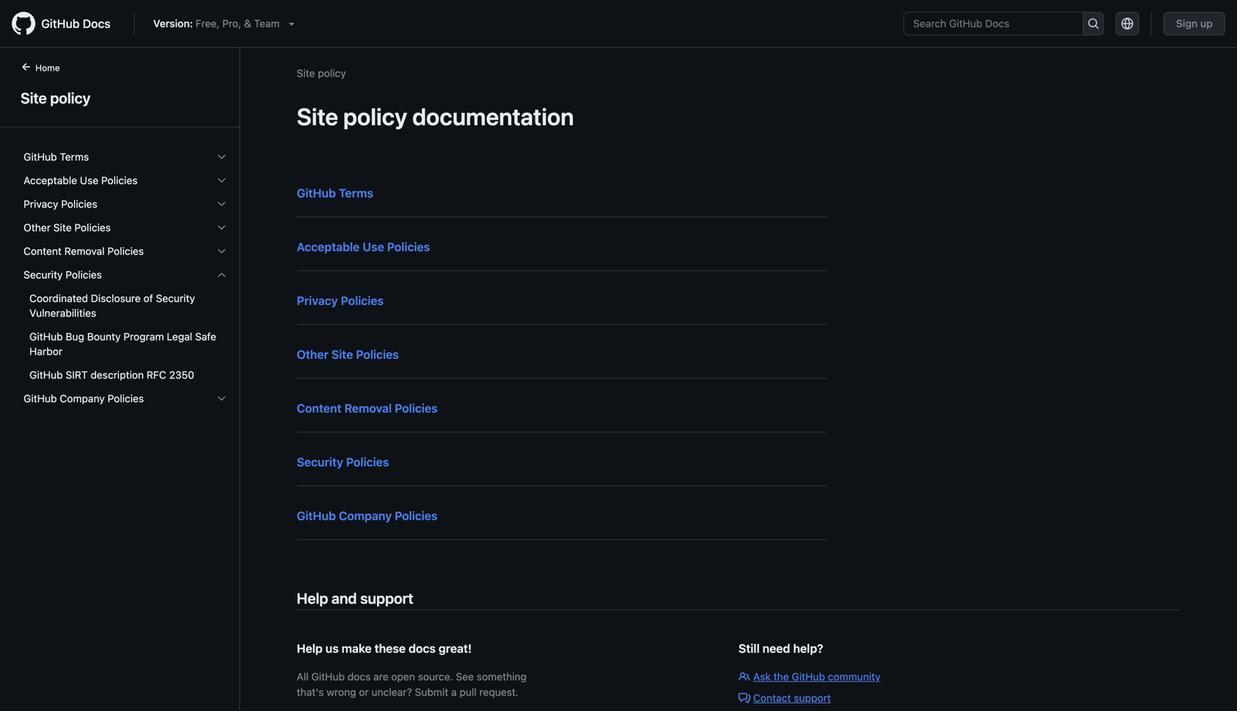 Task type: describe. For each thing, give the bounding box(es) containing it.
help and support
[[297, 589, 414, 607]]

sirt
[[66, 369, 88, 381]]

policies inside dropdown button
[[107, 245, 144, 257]]

need
[[763, 641, 791, 655]]

source.
[[418, 671, 453, 683]]

1 horizontal spatial github terms
[[297, 186, 374, 200]]

and
[[332, 589, 357, 607]]

sc 9kayk9 0 image for privacy policies
[[216, 198, 228, 210]]

the
[[774, 671, 790, 683]]

1 horizontal spatial privacy
[[297, 294, 338, 308]]

github inside dropdown button
[[24, 392, 57, 405]]

up
[[1201, 17, 1214, 29]]

these
[[375, 641, 406, 655]]

contact support link
[[739, 692, 832, 704]]

that's
[[297, 686, 324, 698]]

community
[[828, 671, 881, 683]]

home link
[[15, 61, 83, 76]]

legal
[[167, 330, 192, 343]]

1 vertical spatial removal
[[345, 401, 392, 415]]

github docs link
[[12, 12, 122, 35]]

site policy documentation
[[297, 102, 574, 130]]

github terms inside 'dropdown button'
[[24, 151, 89, 163]]

site inside dropdown button
[[53, 221, 72, 234]]

security policies element containing security policies
[[12, 263, 239, 387]]

security inside dropdown button
[[24, 269, 63, 281]]

program
[[124, 330, 164, 343]]

sc 9kayk9 0 image for github terms
[[216, 151, 228, 163]]

1 horizontal spatial company
[[339, 509, 392, 523]]

request.
[[480, 686, 519, 698]]

2 vertical spatial security
[[297, 455, 343, 469]]

still
[[739, 641, 760, 655]]

security policies element containing coordinated disclosure of security vulnerabilities
[[12, 287, 239, 387]]

pro,
[[222, 17, 241, 29]]

company inside dropdown button
[[60, 392, 105, 405]]

sc 9kayk9 0 image for github company policies
[[216, 393, 228, 405]]

acceptable use policies link
[[297, 240, 430, 254]]

sign up
[[1177, 17, 1214, 29]]

coordinated disclosure of security vulnerabilities link
[[18, 287, 234, 325]]

&
[[244, 17, 251, 29]]

github terms button
[[18, 145, 234, 169]]

github company policies link
[[297, 509, 438, 523]]

1 vertical spatial github company policies
[[297, 509, 438, 523]]

content removal policies button
[[18, 239, 234, 263]]

safe
[[195, 330, 216, 343]]

us
[[326, 641, 339, 655]]

all github docs are open source. see something that's wrong or unclear? submit a pull request.
[[297, 671, 527, 698]]

wrong
[[327, 686, 356, 698]]

are
[[374, 671, 389, 683]]

ask the github community
[[754, 671, 881, 683]]

content removal policies inside content removal policies dropdown button
[[24, 245, 144, 257]]

see
[[456, 671, 474, 683]]

open
[[391, 671, 415, 683]]

2350
[[169, 369, 194, 381]]

1 horizontal spatial content
[[297, 401, 342, 415]]

help for help us make these docs great!
[[297, 641, 323, 655]]

ask the github community link
[[739, 671, 881, 683]]

github company policies button
[[18, 387, 234, 410]]

select language: current language is english image
[[1122, 18, 1134, 29]]

bounty
[[87, 330, 121, 343]]

home
[[35, 63, 60, 73]]

still need help?
[[739, 641, 824, 655]]

contact
[[754, 692, 792, 704]]

github docs
[[41, 17, 111, 31]]

1 vertical spatial support
[[794, 692, 832, 704]]

submit
[[415, 686, 449, 698]]

coordinated disclosure of security vulnerabilities
[[29, 292, 195, 319]]

other site policies link
[[297, 347, 399, 361]]

privacy policies link
[[297, 294, 384, 308]]

site policy element
[[0, 60, 240, 710]]

1 vertical spatial acceptable
[[297, 240, 360, 254]]

acceptable inside dropdown button
[[24, 174, 77, 186]]

version:
[[153, 17, 193, 29]]

a
[[451, 686, 457, 698]]

1 horizontal spatial site policy link
[[297, 67, 346, 79]]

github bug bounty program legal safe harbor
[[29, 330, 216, 357]]

other site policies button
[[18, 216, 234, 239]]

0 horizontal spatial site policy link
[[18, 87, 222, 109]]

site policy for right site policy link
[[297, 67, 346, 79]]

privacy policies button
[[18, 192, 234, 216]]

version: free, pro, & team
[[153, 17, 280, 29]]

terms inside 'dropdown button'
[[60, 151, 89, 163]]

acceptable use policies button
[[18, 169, 234, 192]]

free,
[[196, 17, 220, 29]]

rfc
[[147, 369, 166, 381]]



Task type: locate. For each thing, give the bounding box(es) containing it.
site
[[297, 67, 315, 79], [21, 89, 47, 106], [297, 102, 338, 130], [53, 221, 72, 234], [332, 347, 353, 361]]

0 vertical spatial security
[[24, 269, 63, 281]]

github company policies
[[24, 392, 144, 405], [297, 509, 438, 523]]

0 vertical spatial site policy
[[297, 67, 346, 79]]

security policies up github company policies link
[[297, 455, 389, 469]]

site policy link
[[297, 67, 346, 79], [18, 87, 222, 109]]

search image
[[1088, 18, 1100, 29]]

support down ask the github community link
[[794, 692, 832, 704]]

1 horizontal spatial security
[[156, 292, 195, 304]]

1 vertical spatial privacy policies
[[297, 294, 384, 308]]

0 horizontal spatial privacy
[[24, 198, 58, 210]]

1 security policies element from the top
[[12, 263, 239, 387]]

content removal policies down other site policies link on the left of the page
[[297, 401, 438, 415]]

docs inside all github docs are open source. see something that's wrong or unclear? submit a pull request.
[[348, 671, 371, 683]]

1 horizontal spatial other
[[297, 347, 329, 361]]

sc 9kayk9 0 image inside acceptable use policies dropdown button
[[216, 175, 228, 186]]

great!
[[439, 641, 472, 655]]

github company policies down security policies "link"
[[297, 509, 438, 523]]

acceptable use policies inside dropdown button
[[24, 174, 138, 186]]

disclosure
[[91, 292, 141, 304]]

1 horizontal spatial docs
[[409, 641, 436, 655]]

acceptable use policies down 'github terms' 'dropdown button'
[[24, 174, 138, 186]]

policies
[[101, 174, 138, 186], [61, 198, 97, 210], [74, 221, 111, 234], [387, 240, 430, 254], [107, 245, 144, 257], [66, 269, 102, 281], [341, 294, 384, 308], [356, 347, 399, 361], [108, 392, 144, 405], [395, 401, 438, 415], [346, 455, 389, 469], [395, 509, 438, 523]]

1 vertical spatial sc 9kayk9 0 image
[[216, 393, 228, 405]]

1 sc 9kayk9 0 image from the top
[[216, 151, 228, 163]]

0 horizontal spatial terms
[[60, 151, 89, 163]]

help for help and support
[[297, 589, 328, 607]]

privacy
[[24, 198, 58, 210], [297, 294, 338, 308]]

security up the coordinated
[[24, 269, 63, 281]]

github terms up acceptable use policies link
[[297, 186, 374, 200]]

1 vertical spatial security policies
[[297, 455, 389, 469]]

0 horizontal spatial support
[[360, 589, 414, 607]]

1 vertical spatial site policy
[[21, 89, 91, 106]]

1 vertical spatial other site policies
[[297, 347, 399, 361]]

4 sc 9kayk9 0 image from the top
[[216, 222, 228, 234]]

1 horizontal spatial acceptable use policies
[[297, 240, 430, 254]]

removal inside dropdown button
[[64, 245, 105, 257]]

github sirt description rfc 2350 link
[[18, 363, 234, 387]]

content up the coordinated
[[24, 245, 62, 257]]

content up security policies "link"
[[297, 401, 342, 415]]

0 vertical spatial content
[[24, 245, 62, 257]]

security policies link
[[297, 455, 389, 469]]

security policies button
[[18, 263, 234, 287]]

sc 9kayk9 0 image up safe
[[216, 269, 228, 281]]

1 horizontal spatial github company policies
[[297, 509, 438, 523]]

1 horizontal spatial security policies
[[297, 455, 389, 469]]

other inside other site policies dropdown button
[[24, 221, 51, 234]]

1 vertical spatial content removal policies
[[297, 401, 438, 415]]

0 horizontal spatial acceptable
[[24, 174, 77, 186]]

privacy policies down acceptable use policies dropdown button
[[24, 198, 97, 210]]

use down 'github terms' 'dropdown button'
[[80, 174, 98, 186]]

vulnerabilities
[[29, 307, 96, 319]]

sc 9kayk9 0 image for other site policies
[[216, 222, 228, 234]]

privacy policies inside dropdown button
[[24, 198, 97, 210]]

other site policies
[[24, 221, 111, 234], [297, 347, 399, 361]]

help left us
[[297, 641, 323, 655]]

1 vertical spatial security
[[156, 292, 195, 304]]

1 vertical spatial terms
[[339, 186, 374, 200]]

2 security policies element from the top
[[12, 287, 239, 387]]

github terms
[[24, 151, 89, 163], [297, 186, 374, 200]]

Search GitHub Docs search field
[[905, 13, 1083, 35]]

1 horizontal spatial privacy policies
[[297, 294, 384, 308]]

github bug bounty program legal safe harbor link
[[18, 325, 234, 363]]

github inside all github docs are open source. see something that's wrong or unclear? submit a pull request.
[[312, 671, 345, 683]]

0 horizontal spatial privacy policies
[[24, 198, 97, 210]]

github terms link
[[297, 186, 374, 200]]

contact support
[[754, 692, 832, 704]]

support right and
[[360, 589, 414, 607]]

0 horizontal spatial security policies
[[24, 269, 102, 281]]

unclear?
[[372, 686, 412, 698]]

sc 9kayk9 0 image inside content removal policies dropdown button
[[216, 245, 228, 257]]

1 vertical spatial docs
[[348, 671, 371, 683]]

content removal policies
[[24, 245, 144, 257], [297, 401, 438, 415]]

team
[[254, 17, 280, 29]]

removal
[[64, 245, 105, 257], [345, 401, 392, 415]]

make
[[342, 641, 372, 655]]

0 vertical spatial privacy
[[24, 198, 58, 210]]

site policy down home link
[[21, 89, 91, 106]]

2 sc 9kayk9 0 image from the top
[[216, 393, 228, 405]]

1 horizontal spatial use
[[363, 240, 384, 254]]

removal down other site policies dropdown button
[[64, 245, 105, 257]]

0 horizontal spatial github terms
[[24, 151, 89, 163]]

policy for right site policy link
[[318, 67, 346, 79]]

privacy policies up other site policies link on the left of the page
[[297, 294, 384, 308]]

0 horizontal spatial github company policies
[[24, 392, 144, 405]]

github inside github bug bounty program legal safe harbor
[[29, 330, 63, 343]]

github inside 'dropdown button'
[[24, 151, 57, 163]]

0 vertical spatial company
[[60, 392, 105, 405]]

triangle down image
[[286, 18, 298, 29]]

site policy
[[297, 67, 346, 79], [21, 89, 91, 106]]

1 horizontal spatial site policy
[[297, 67, 346, 79]]

2 sc 9kayk9 0 image from the top
[[216, 175, 228, 186]]

1 vertical spatial help
[[297, 641, 323, 655]]

use inside dropdown button
[[80, 174, 98, 186]]

1 horizontal spatial acceptable
[[297, 240, 360, 254]]

content removal policies down other site policies dropdown button
[[24, 245, 144, 257]]

5 sc 9kayk9 0 image from the top
[[216, 245, 228, 257]]

1 vertical spatial use
[[363, 240, 384, 254]]

other
[[24, 221, 51, 234], [297, 347, 329, 361]]

or
[[359, 686, 369, 698]]

docs
[[409, 641, 436, 655], [348, 671, 371, 683]]

acceptable
[[24, 174, 77, 186], [297, 240, 360, 254]]

other site policies down privacy policies dropdown button
[[24, 221, 111, 234]]

help left and
[[297, 589, 328, 607]]

sc 9kayk9 0 image inside 'github terms' 'dropdown button'
[[216, 151, 228, 163]]

ask
[[754, 671, 771, 683]]

sc 9kayk9 0 image inside privacy policies dropdown button
[[216, 198, 228, 210]]

terms up acceptable use policies link
[[339, 186, 374, 200]]

1 horizontal spatial other site policies
[[297, 347, 399, 361]]

sc 9kayk9 0 image inside the security policies dropdown button
[[216, 269, 228, 281]]

all
[[297, 671, 309, 683]]

1 horizontal spatial removal
[[345, 401, 392, 415]]

github terms up acceptable use policies dropdown button
[[24, 151, 89, 163]]

0 vertical spatial docs
[[409, 641, 436, 655]]

harbor
[[29, 345, 62, 357]]

security policies element
[[12, 263, 239, 387], [12, 287, 239, 387]]

1 horizontal spatial support
[[794, 692, 832, 704]]

sign up link
[[1164, 12, 1226, 35]]

company
[[60, 392, 105, 405], [339, 509, 392, 523]]

0 horizontal spatial content
[[24, 245, 62, 257]]

description
[[91, 369, 144, 381]]

1 horizontal spatial content removal policies
[[297, 401, 438, 415]]

other site policies inside other site policies dropdown button
[[24, 221, 111, 234]]

policy
[[318, 67, 346, 79], [50, 89, 91, 106], [343, 102, 408, 130]]

0 horizontal spatial security
[[24, 269, 63, 281]]

security policies inside dropdown button
[[24, 269, 102, 281]]

0 vertical spatial use
[[80, 174, 98, 186]]

terms up acceptable use policies dropdown button
[[60, 151, 89, 163]]

use up privacy policies link
[[363, 240, 384, 254]]

0 horizontal spatial use
[[80, 174, 98, 186]]

content inside content removal policies dropdown button
[[24, 245, 62, 257]]

privacy policies
[[24, 198, 97, 210], [297, 294, 384, 308]]

support
[[360, 589, 414, 607], [794, 692, 832, 704]]

site policy link up 'github terms' 'dropdown button'
[[18, 87, 222, 109]]

company down security policies "link"
[[339, 509, 392, 523]]

0 horizontal spatial other site policies
[[24, 221, 111, 234]]

policy for the left site policy link
[[50, 89, 91, 106]]

security right of
[[156, 292, 195, 304]]

0 horizontal spatial docs
[[348, 671, 371, 683]]

docs up "source."
[[409, 641, 436, 655]]

privacy inside dropdown button
[[24, 198, 58, 210]]

security inside coordinated disclosure of security vulnerabilities
[[156, 292, 195, 304]]

0 vertical spatial terms
[[60, 151, 89, 163]]

sc 9kayk9 0 image down safe
[[216, 393, 228, 405]]

sc 9kayk9 0 image inside github company policies dropdown button
[[216, 393, 228, 405]]

docs
[[83, 17, 111, 31]]

sc 9kayk9 0 image for acceptable use policies
[[216, 175, 228, 186]]

github sirt description rfc 2350
[[29, 369, 194, 381]]

site policy for the left site policy link
[[21, 89, 91, 106]]

1 vertical spatial privacy
[[297, 294, 338, 308]]

sc 9kayk9 0 image
[[216, 269, 228, 281], [216, 393, 228, 405]]

0 horizontal spatial company
[[60, 392, 105, 405]]

of
[[144, 292, 153, 304]]

0 vertical spatial help
[[297, 589, 328, 607]]

sc 9kayk9 0 image for content removal policies
[[216, 245, 228, 257]]

help us make these docs great!
[[297, 641, 472, 655]]

content removal policies link
[[297, 401, 438, 415]]

3 sc 9kayk9 0 image from the top
[[216, 198, 228, 210]]

site policy down 'triangle down' image
[[297, 67, 346, 79]]

0 vertical spatial removal
[[64, 245, 105, 257]]

1 sc 9kayk9 0 image from the top
[[216, 269, 228, 281]]

security policies
[[24, 269, 102, 281], [297, 455, 389, 469]]

0 horizontal spatial other
[[24, 221, 51, 234]]

sc 9kayk9 0 image
[[216, 151, 228, 163], [216, 175, 228, 186], [216, 198, 228, 210], [216, 222, 228, 234], [216, 245, 228, 257]]

site policy link down 'triangle down' image
[[297, 67, 346, 79]]

1 vertical spatial github terms
[[297, 186, 374, 200]]

2 horizontal spatial security
[[297, 455, 343, 469]]

security up github company policies link
[[297, 455, 343, 469]]

1 vertical spatial other
[[297, 347, 329, 361]]

0 horizontal spatial site policy
[[21, 89, 91, 106]]

acceptable use policies up privacy policies link
[[297, 240, 430, 254]]

pull
[[460, 686, 477, 698]]

sc 9kayk9 0 image inside other site policies dropdown button
[[216, 222, 228, 234]]

github company policies down sirt
[[24, 392, 144, 405]]

0 vertical spatial acceptable
[[24, 174, 77, 186]]

0 vertical spatial other site policies
[[24, 221, 111, 234]]

something
[[477, 671, 527, 683]]

docs up 'or'
[[348, 671, 371, 683]]

0 vertical spatial site policy link
[[297, 67, 346, 79]]

0 horizontal spatial content removal policies
[[24, 245, 144, 257]]

1 vertical spatial content
[[297, 401, 342, 415]]

github
[[41, 17, 80, 31], [24, 151, 57, 163], [297, 186, 336, 200], [29, 330, 63, 343], [29, 369, 63, 381], [24, 392, 57, 405], [297, 509, 336, 523], [312, 671, 345, 683], [792, 671, 826, 683]]

0 vertical spatial other
[[24, 221, 51, 234]]

removal down other site policies link on the left of the page
[[345, 401, 392, 415]]

0 vertical spatial support
[[360, 589, 414, 607]]

1 vertical spatial company
[[339, 509, 392, 523]]

1 vertical spatial site policy link
[[18, 87, 222, 109]]

0 horizontal spatial removal
[[64, 245, 105, 257]]

use
[[80, 174, 98, 186], [363, 240, 384, 254]]

0 vertical spatial privacy policies
[[24, 198, 97, 210]]

0 vertical spatial github terms
[[24, 151, 89, 163]]

github company policies inside dropdown button
[[24, 392, 144, 405]]

sc 9kayk9 0 image for security policies
[[216, 269, 228, 281]]

company down sirt
[[60, 392, 105, 405]]

0 vertical spatial sc 9kayk9 0 image
[[216, 269, 228, 281]]

0 horizontal spatial acceptable use policies
[[24, 174, 138, 186]]

0 vertical spatial content removal policies
[[24, 245, 144, 257]]

content
[[24, 245, 62, 257], [297, 401, 342, 415]]

security
[[24, 269, 63, 281], [156, 292, 195, 304], [297, 455, 343, 469]]

0 vertical spatial acceptable use policies
[[24, 174, 138, 186]]

documentation
[[413, 102, 574, 130]]

0 vertical spatial security policies
[[24, 269, 102, 281]]

security policies up the coordinated
[[24, 269, 102, 281]]

1 vertical spatial acceptable use policies
[[297, 240, 430, 254]]

None search field
[[904, 12, 1105, 35]]

other site policies down privacy policies link
[[297, 347, 399, 361]]

1 help from the top
[[297, 589, 328, 607]]

help?
[[794, 641, 824, 655]]

help
[[297, 589, 328, 607], [297, 641, 323, 655]]

2 help from the top
[[297, 641, 323, 655]]

1 horizontal spatial terms
[[339, 186, 374, 200]]

0 vertical spatial github company policies
[[24, 392, 144, 405]]

terms
[[60, 151, 89, 163], [339, 186, 374, 200]]

acceptable use policies
[[24, 174, 138, 186], [297, 240, 430, 254]]

sign
[[1177, 17, 1199, 29]]

coordinated
[[29, 292, 88, 304]]

bug
[[66, 330, 84, 343]]



Task type: vqa. For each thing, say whether or not it's contained in the screenshot.
1st Resolving from right
no



